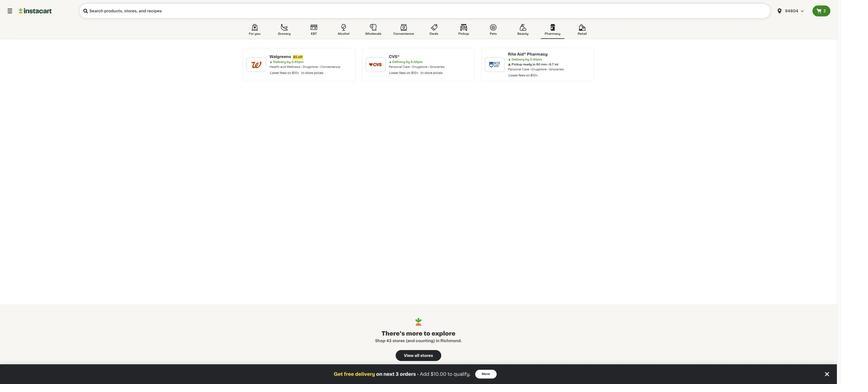 Task type: vqa. For each thing, say whether or not it's contained in the screenshot.
the Health and Wellness Drugstore Convenience
yes



Task type: locate. For each thing, give the bounding box(es) containing it.
lower fees on $10+ in-store prices down wellness
[[270, 72, 323, 75]]

0 horizontal spatial $10+
[[292, 72, 299, 75]]

2 horizontal spatial drugstore
[[531, 68, 547, 71]]

delivery by 5:45pm up ready
[[512, 58, 542, 61]]

fees for and
[[280, 72, 287, 75]]

fees
[[280, 72, 287, 75], [399, 72, 406, 75], [519, 74, 525, 77]]

0 horizontal spatial to
[[424, 331, 430, 337]]

to inside there's more to explore shop 43 stores (and counting) in richmond.
[[424, 331, 430, 337]]

in-
[[301, 72, 305, 75], [421, 72, 425, 75]]

1 horizontal spatial store
[[425, 72, 432, 75]]

by for rite aid® pharmacy
[[525, 58, 529, 61]]

pets button
[[481, 23, 505, 39]]

1 horizontal spatial lower
[[389, 72, 399, 75]]

delivery for cvs®
[[392, 61, 405, 64]]

wholesale
[[365, 32, 381, 35]]

groceries
[[430, 66, 445, 69], [549, 68, 564, 71]]

0 vertical spatial convenience
[[393, 32, 414, 35]]

pickup
[[458, 32, 469, 35], [512, 63, 522, 66]]

for
[[249, 32, 254, 35]]

0 horizontal spatial prices
[[314, 72, 323, 75]]

more button
[[475, 371, 497, 379]]

1 store from the left
[[305, 72, 313, 75]]

view all stores button
[[396, 351, 441, 362]]

1 vertical spatial convenience
[[320, 66, 340, 69]]

1 horizontal spatial care
[[522, 68, 529, 71]]

orders
[[400, 373, 416, 377]]

1 horizontal spatial by
[[406, 61, 410, 64]]

pickup for pickup ready in 60 min
[[512, 63, 522, 66]]

•
[[417, 373, 419, 377]]

instacart image
[[19, 8, 52, 14]]

in- for drugstore
[[421, 72, 425, 75]]

off
[[298, 56, 302, 59]]

1 horizontal spatial stores
[[420, 355, 433, 358]]

by
[[525, 58, 529, 61], [287, 61, 291, 64], [406, 61, 410, 64]]

richmond.
[[440, 340, 462, 344]]

personal down cvs®
[[389, 66, 402, 69]]

deals
[[430, 32, 438, 35]]

delivery
[[512, 58, 525, 61], [273, 61, 286, 64], [392, 61, 405, 64]]

rite aid® pharmacy
[[508, 52, 548, 56]]

delivery down walgreens
[[273, 61, 286, 64]]

grocery
[[278, 32, 291, 35]]

fees down 'and' on the left
[[280, 72, 287, 75]]

lower fees on $10+ in-store prices down cvs®
[[389, 72, 443, 75]]

1 horizontal spatial personal care drugstore groceries
[[508, 68, 564, 71]]

in down explore
[[436, 340, 439, 344]]

1 horizontal spatial $10+
[[411, 72, 418, 75]]

2 lower fees on $10+ in-store prices from the left
[[389, 72, 443, 75]]

alcohol button
[[332, 23, 355, 39]]

0 vertical spatial to
[[424, 331, 430, 337]]

1 lower fees on $10+ in-store prices from the left
[[270, 72, 323, 75]]

fees for care
[[399, 72, 406, 75]]

2 horizontal spatial delivery by 5:45pm
[[512, 58, 542, 61]]

None search field
[[79, 3, 771, 19]]

0 vertical spatial stores
[[392, 340, 405, 344]]

delivery by 5:45pm down walgreens $5 off
[[273, 61, 304, 64]]

2 horizontal spatial delivery
[[512, 58, 525, 61]]

94804
[[785, 9, 798, 13]]

0 horizontal spatial stores
[[392, 340, 405, 344]]

2 store from the left
[[425, 72, 432, 75]]

1 horizontal spatial delivery by 5:45pm
[[392, 61, 423, 64]]

1 horizontal spatial in
[[533, 63, 535, 66]]

5:45pm for rite aid® pharmacy
[[530, 58, 542, 61]]

retail button
[[570, 23, 594, 39]]

ebt button
[[302, 23, 326, 39]]

1 vertical spatial to
[[448, 373, 452, 377]]

delivery by 5:45pm down cvs®
[[392, 61, 423, 64]]

lower down health
[[270, 72, 279, 75]]

drugstore
[[303, 66, 318, 69], [412, 66, 427, 69], [531, 68, 547, 71]]

1 horizontal spatial to
[[448, 373, 452, 377]]

0 horizontal spatial fees
[[280, 72, 287, 75]]

care
[[403, 66, 410, 69], [522, 68, 529, 71]]

personal
[[389, 66, 402, 69], [508, 68, 521, 71]]

lower fees on $10+ in-store prices
[[270, 72, 323, 75], [389, 72, 443, 75]]

deals button
[[422, 23, 446, 39]]

1 horizontal spatial drugstore
[[412, 66, 427, 69]]

lower for personal
[[389, 72, 399, 75]]

lower
[[270, 72, 279, 75], [389, 72, 399, 75], [509, 74, 518, 77]]

pickup inside button
[[458, 32, 469, 35]]

2 horizontal spatial by
[[525, 58, 529, 61]]

1 horizontal spatial 5:45pm
[[411, 61, 423, 64]]

aid®
[[517, 52, 526, 56]]

1 horizontal spatial lower fees on $10+ in-store prices
[[389, 72, 443, 75]]

2 horizontal spatial fees
[[519, 74, 525, 77]]

prices
[[314, 72, 323, 75], [433, 72, 443, 75]]

1 horizontal spatial delivery
[[392, 61, 405, 64]]

1 vertical spatial in
[[436, 340, 439, 344]]

there's
[[381, 331, 405, 337]]

lower down cvs®
[[389, 72, 399, 75]]

wellness
[[287, 66, 300, 69]]

qualify.
[[454, 373, 471, 377]]

lower down pickup ready in 60 min
[[509, 74, 518, 77]]

delivery down aid®
[[512, 58, 525, 61]]

in left 60
[[533, 63, 535, 66]]

0 horizontal spatial pickup
[[458, 32, 469, 35]]

get
[[334, 373, 343, 377]]

delivery by 5:45pm for rite aid® pharmacy
[[512, 58, 542, 61]]

0 horizontal spatial lower
[[270, 72, 279, 75]]

by for cvs®
[[406, 61, 410, 64]]

0 horizontal spatial store
[[305, 72, 313, 75]]

stores
[[392, 340, 405, 344], [420, 355, 433, 358]]

to up counting)
[[424, 331, 430, 337]]

store
[[305, 72, 313, 75], [425, 72, 432, 75]]

1 in- from the left
[[301, 72, 305, 75]]

on
[[287, 72, 291, 75], [407, 72, 410, 75], [526, 74, 530, 77], [376, 373, 382, 377]]

personal care drugstore groceries
[[389, 66, 445, 69], [508, 68, 564, 71]]

2
[[823, 9, 826, 13]]

stores down there's
[[392, 340, 405, 344]]

$10+
[[292, 72, 299, 75], [411, 72, 418, 75], [531, 74, 538, 77]]

0 vertical spatial pharmacy
[[545, 32, 561, 35]]

convenience
[[393, 32, 414, 35], [320, 66, 340, 69]]

there's more to explore shop 43 stores (and counting) in richmond.
[[375, 331, 462, 344]]

1 prices from the left
[[314, 72, 323, 75]]

1 horizontal spatial in-
[[421, 72, 425, 75]]

$5
[[293, 56, 297, 59]]

fees down ready
[[519, 74, 525, 77]]

stores right all
[[420, 355, 433, 358]]

0 vertical spatial pickup
[[458, 32, 469, 35]]

94804 button
[[773, 3, 812, 19], [776, 3, 809, 19]]

pickup ready in 60 min
[[512, 63, 547, 66]]

in- for wellness
[[301, 72, 305, 75]]

1 vertical spatial pickup
[[512, 63, 522, 66]]

stores inside button
[[420, 355, 433, 358]]

pharmacy inside button
[[545, 32, 561, 35]]

ebt
[[311, 32, 317, 35]]

1 horizontal spatial convenience
[[393, 32, 414, 35]]

5:45pm
[[530, 58, 542, 61], [291, 61, 304, 64], [411, 61, 423, 64]]

1 vertical spatial pharmacy
[[527, 52, 548, 56]]

personal care drugstore groceries down cvs®
[[389, 66, 445, 69]]

1 vertical spatial stores
[[420, 355, 433, 358]]

personal care drugstore groceries down 60
[[508, 68, 564, 71]]

personal up the lower fees on $10+
[[508, 68, 521, 71]]

1 horizontal spatial prices
[[433, 72, 443, 75]]

2 horizontal spatial 5:45pm
[[530, 58, 542, 61]]

1 horizontal spatial fees
[[399, 72, 406, 75]]

to
[[424, 331, 430, 337], [448, 373, 452, 377]]

health
[[269, 66, 279, 69]]

and
[[280, 66, 286, 69]]

view all stores
[[404, 355, 433, 358]]

0 horizontal spatial in
[[436, 340, 439, 344]]

fees down cvs®
[[399, 72, 406, 75]]

prices for drugstore
[[314, 72, 323, 75]]

60
[[536, 63, 540, 66]]

to right $10.00 on the right
[[448, 373, 452, 377]]

0 vertical spatial in
[[533, 63, 535, 66]]

in
[[533, 63, 535, 66], [436, 340, 439, 344]]

delivery by 5:45pm
[[512, 58, 542, 61], [273, 61, 304, 64], [392, 61, 423, 64]]

0 horizontal spatial in-
[[301, 72, 305, 75]]

pharmacy
[[545, 32, 561, 35], [527, 52, 548, 56]]

on inside get free delivery on next 3 orders • add $10.00 to qualify.
[[376, 373, 382, 377]]

43
[[386, 340, 391, 344]]

delivery down cvs®
[[392, 61, 405, 64]]

min
[[541, 63, 547, 66]]

lower fees on $10+
[[509, 74, 538, 77]]

1 horizontal spatial pickup
[[512, 63, 522, 66]]

$10.00
[[431, 373, 446, 377]]

$10+ for wellness
[[292, 72, 299, 75]]

0 horizontal spatial lower fees on $10+ in-store prices
[[270, 72, 323, 75]]

2 prices from the left
[[433, 72, 443, 75]]

treatment tracker modal dialog
[[0, 365, 837, 385]]

2 in- from the left
[[421, 72, 425, 75]]



Task type: describe. For each thing, give the bounding box(es) containing it.
1 horizontal spatial personal
[[508, 68, 521, 71]]

pharmacy button
[[541, 23, 564, 39]]

get free delivery on next 3 orders • add $10.00 to qualify.
[[334, 373, 471, 377]]

0 horizontal spatial convenience
[[320, 66, 340, 69]]

for you button
[[243, 23, 266, 39]]

lower fees on $10+ in-store prices for wellness
[[270, 72, 323, 75]]

2 94804 button from the left
[[776, 3, 809, 19]]

free
[[344, 373, 354, 377]]

2 button
[[812, 5, 830, 16]]

0 horizontal spatial care
[[403, 66, 410, 69]]

2 horizontal spatial $10+
[[531, 74, 538, 77]]

walgreens $5 off
[[269, 55, 302, 59]]

Search field
[[79, 3, 771, 19]]

view
[[404, 355, 414, 358]]

3
[[396, 373, 399, 377]]

$10+ for drugstore
[[411, 72, 418, 75]]

6.7 mi
[[549, 63, 558, 66]]

lower fees on $10+ in-store prices for drugstore
[[389, 72, 443, 75]]

to inside get free delivery on next 3 orders • add $10.00 to qualify.
[[448, 373, 452, 377]]

delivery
[[355, 373, 375, 377]]

6.7
[[549, 63, 554, 66]]

2 horizontal spatial lower
[[509, 74, 518, 77]]

view all stores link
[[396, 351, 441, 362]]

delivery by 5:45pm for cvs®
[[392, 61, 423, 64]]

delivery for rite aid® pharmacy
[[512, 58, 525, 61]]

more
[[482, 373, 490, 376]]

rite aid® pharmacy logo image
[[488, 58, 502, 72]]

explore
[[432, 331, 455, 337]]

in inside there's more to explore shop 43 stores (and counting) in richmond.
[[436, 340, 439, 344]]

0 horizontal spatial delivery by 5:45pm
[[273, 61, 304, 64]]

counting)
[[416, 340, 435, 344]]

pets
[[490, 32, 497, 35]]

cvs®
[[389, 55, 400, 59]]

next
[[383, 373, 395, 377]]

rite
[[508, 52, 516, 56]]

1 horizontal spatial groceries
[[549, 68, 564, 71]]

1 94804 button from the left
[[773, 3, 812, 19]]

store for drugstore
[[305, 72, 313, 75]]

0 horizontal spatial personal
[[389, 66, 402, 69]]

0 horizontal spatial drugstore
[[303, 66, 318, 69]]

lower for health
[[270, 72, 279, 75]]

for you
[[249, 32, 260, 35]]

(and
[[406, 340, 415, 344]]

cvs® logo image
[[368, 58, 383, 72]]

you
[[255, 32, 260, 35]]

walgreens logo image
[[249, 58, 263, 72]]

add
[[420, 373, 429, 377]]

alcohol
[[338, 32, 349, 35]]

walgreens
[[269, 55, 291, 59]]

0 horizontal spatial by
[[287, 61, 291, 64]]

convenience button
[[391, 23, 416, 39]]

retail
[[578, 32, 587, 35]]

prices for groceries
[[433, 72, 443, 75]]

pickup for pickup
[[458, 32, 469, 35]]

beauty
[[517, 32, 529, 35]]

shop
[[375, 340, 385, 344]]

pickup button
[[452, 23, 475, 39]]

ready
[[523, 63, 532, 66]]

5:45pm for cvs®
[[411, 61, 423, 64]]

grocery button
[[272, 23, 296, 39]]

0 horizontal spatial groceries
[[430, 66, 445, 69]]

convenience inside 'convenience' button
[[393, 32, 414, 35]]

0 horizontal spatial 5:45pm
[[291, 61, 304, 64]]

store for groceries
[[425, 72, 432, 75]]

shop categories tab list
[[243, 23, 594, 39]]

wholesale button
[[361, 23, 385, 39]]

more
[[406, 331, 422, 337]]

health and wellness drugstore convenience
[[269, 66, 340, 69]]

0 horizontal spatial personal care drugstore groceries
[[389, 66, 445, 69]]

mi
[[555, 63, 558, 66]]

0 horizontal spatial delivery
[[273, 61, 286, 64]]

all
[[415, 355, 419, 358]]

beauty button
[[511, 23, 535, 39]]

stores inside there's more to explore shop 43 stores (and counting) in richmond.
[[392, 340, 405, 344]]



